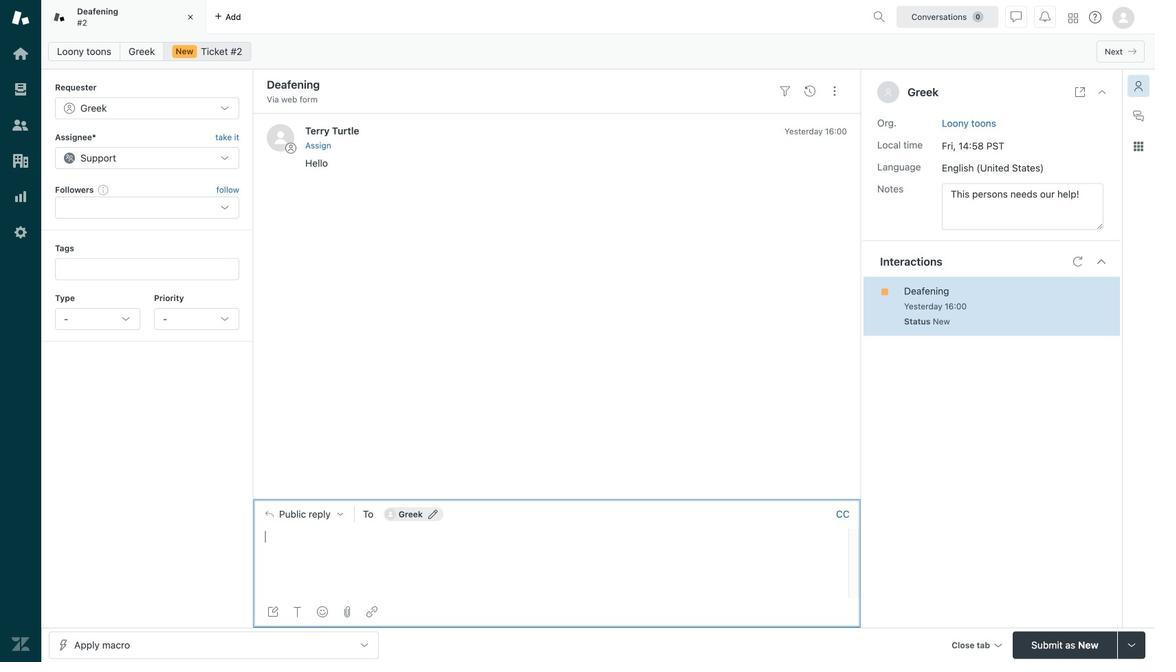 Task type: locate. For each thing, give the bounding box(es) containing it.
user image
[[885, 88, 893, 96]]

reporting image
[[12, 188, 30, 206]]

views image
[[12, 80, 30, 98]]

zendesk image
[[12, 636, 30, 654]]

1 vertical spatial yesterday 16:00 text field
[[905, 302, 967, 311]]

0 vertical spatial close image
[[184, 10, 197, 24]]

add attachment image
[[342, 607, 353, 618]]

button displays agent's chat status as invisible. image
[[1011, 11, 1022, 22]]

get started image
[[12, 45, 30, 63]]

main element
[[0, 0, 41, 663]]

zendesk products image
[[1069, 13, 1079, 23]]

Yesterday 16:00 text field
[[785, 127, 848, 136], [905, 302, 967, 311]]

None text field
[[942, 183, 1104, 230]]

1 horizontal spatial close image
[[1097, 87, 1108, 98]]

0 horizontal spatial yesterday 16:00 text field
[[785, 127, 848, 136]]

close image inside the tabs "tab list"
[[184, 10, 197, 24]]

0 horizontal spatial close image
[[184, 10, 197, 24]]

tabs tab list
[[41, 0, 868, 34]]

tab
[[41, 0, 206, 34]]

close image
[[184, 10, 197, 24], [1097, 87, 1108, 98]]

Subject field
[[264, 76, 771, 93]]

info on adding followers image
[[98, 184, 109, 195]]

avatar image
[[267, 124, 294, 152]]

add link (cmd k) image
[[367, 607, 378, 618]]

insert emojis image
[[317, 607, 328, 618]]

hide composer image
[[552, 494, 563, 505]]

1 vertical spatial close image
[[1097, 87, 1108, 98]]

edit user image
[[428, 510, 438, 519]]

events image
[[805, 86, 816, 97]]

Public reply composer text field
[[259, 529, 845, 558]]

get help image
[[1090, 11, 1102, 23]]



Task type: describe. For each thing, give the bounding box(es) containing it.
view more details image
[[1075, 87, 1086, 98]]

notifications image
[[1040, 11, 1051, 22]]

format text image
[[292, 607, 303, 618]]

draft mode image
[[268, 607, 279, 618]]

1 horizontal spatial yesterday 16:00 text field
[[905, 302, 967, 311]]

user image
[[886, 89, 892, 96]]

filter image
[[780, 86, 791, 97]]

customers image
[[12, 116, 30, 134]]

admin image
[[12, 224, 30, 241]]

0 vertical spatial yesterday 16:00 text field
[[785, 127, 848, 136]]

apps image
[[1134, 141, 1145, 152]]

secondary element
[[41, 38, 1156, 65]]

ticket actions image
[[830, 86, 841, 97]]

customer context image
[[1134, 80, 1145, 91]]

zendesk support image
[[12, 9, 30, 27]]

organizations image
[[12, 152, 30, 170]]

displays possible ticket submission types image
[[1127, 640, 1138, 651]]



Task type: vqa. For each thing, say whether or not it's contained in the screenshot.
Button displays agent's chat status as Invisible. icon
yes



